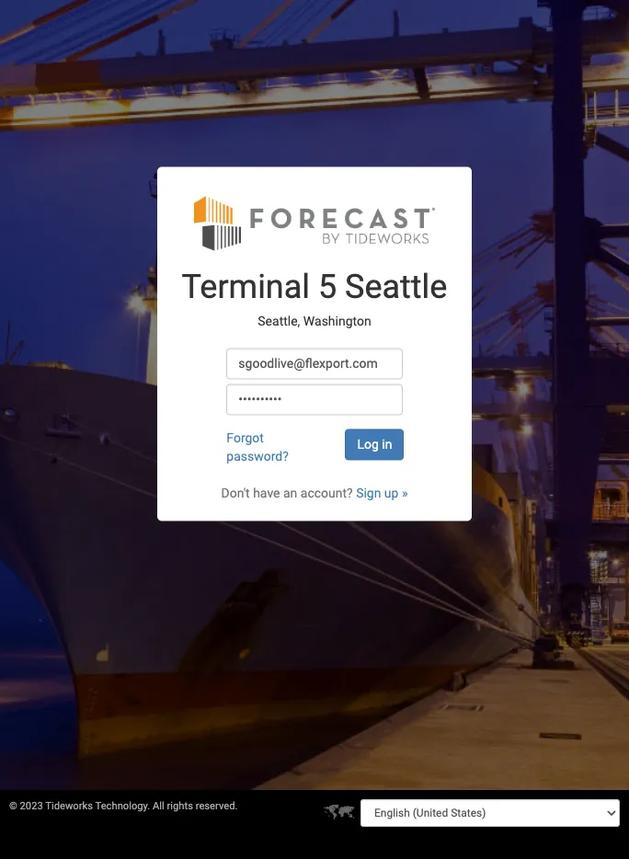 Task type: describe. For each thing, give the bounding box(es) containing it.
have
[[253, 486, 280, 501]]

up
[[385, 486, 399, 501]]

don't
[[221, 486, 250, 501]]

log in
[[358, 437, 392, 452]]

forgot password?
[[227, 431, 289, 464]]

don't have an account? sign up »
[[221, 486, 408, 501]]

rights
[[167, 801, 193, 813]]

forgot password? link
[[227, 431, 289, 464]]

sign
[[356, 486, 381, 501]]

technology.
[[95, 801, 150, 813]]



Task type: locate. For each thing, give the bounding box(es) containing it.
all
[[153, 801, 165, 813]]

terminal 5 seattle seattle, washington
[[182, 268, 448, 329]]

© 2023 tideworks technology. all rights reserved.
[[9, 801, 238, 813]]

account?
[[301, 486, 353, 501]]

2023
[[20, 801, 43, 813]]

Password password field
[[227, 384, 403, 415]]

Email or username text field
[[227, 348, 403, 379]]

5
[[318, 268, 337, 307]]

seattle
[[345, 268, 448, 307]]

an
[[283, 486, 298, 501]]

log in button
[[346, 429, 404, 460]]

washington
[[304, 315, 372, 329]]

tideworks
[[45, 801, 93, 813]]

forgot
[[227, 431, 264, 446]]

in
[[382, 437, 392, 452]]

log
[[358, 437, 379, 452]]

password?
[[227, 449, 289, 464]]

reserved.
[[196, 801, 238, 813]]

forecast® by tideworks image
[[194, 194, 435, 251]]

©
[[9, 801, 17, 813]]

seattle,
[[258, 315, 300, 329]]

terminal
[[182, 268, 310, 307]]

sign up » link
[[356, 486, 408, 501]]

»
[[402, 486, 408, 501]]



Task type: vqa. For each thing, say whether or not it's contained in the screenshot.
Export link
no



